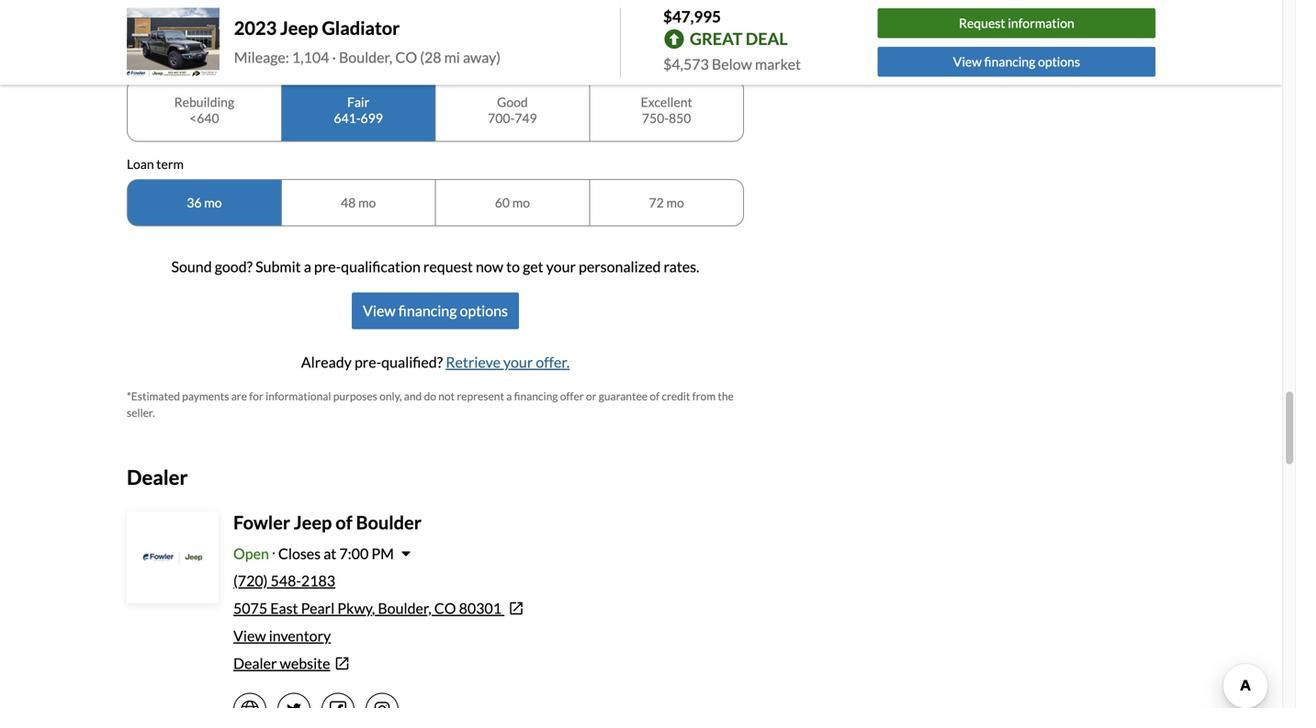 Task type: vqa. For each thing, say whether or not it's contained in the screenshot.


Task type: describe. For each thing, give the bounding box(es) containing it.
request information
[[959, 15, 1075, 31]]

mo for 60 mo
[[512, 195, 530, 210]]

36
[[187, 195, 202, 210]]

not
[[438, 390, 455, 403]]

dealer for dealer
[[127, 465, 188, 489]]

dealer for dealer website
[[233, 655, 277, 672]]

boulder, inside the 2023 jeep gladiator mileage: 1,104 · boulder, co (28 mi away)
[[339, 48, 393, 66]]

mi
[[444, 48, 460, 66]]

mileage:
[[234, 48, 289, 66]]

financing inside *estimated payments are for informational purposes only, and do not represent a financing offer or guarantee of credit from the seller.
[[514, 390, 558, 403]]

jeep for 2023
[[280, 17, 318, 39]]

72 mo
[[649, 195, 684, 210]]

48
[[341, 195, 356, 210]]

<640
[[189, 110, 219, 126]]

5075
[[233, 599, 267, 617]]

$47,995
[[663, 7, 721, 26]]

view for the bottom "view financing options" button
[[363, 302, 396, 320]]

term
[[156, 156, 184, 172]]

dealer website link
[[233, 653, 744, 675]]

options for the bottom "view financing options" button
[[460, 302, 508, 320]]

gladiator
[[322, 17, 400, 39]]

*estimated
[[127, 390, 180, 403]]

pearl
[[301, 599, 335, 617]]

credit
[[127, 55, 163, 71]]

website
[[280, 655, 330, 672]]

rebuilding
[[174, 94, 234, 110]]

below
[[712, 55, 752, 73]]

represent
[[457, 390, 504, 403]]

market
[[755, 55, 801, 73]]

qualified?
[[381, 353, 443, 371]]

·
[[332, 48, 336, 66]]

great deal
[[690, 29, 788, 49]]

0 horizontal spatial view
[[233, 627, 266, 645]]

641-
[[334, 110, 361, 126]]

to
[[506, 258, 520, 276]]

0 horizontal spatial pre-
[[314, 258, 341, 276]]

5075 east pearl pkwy , boulder, co 80301
[[233, 599, 502, 617]]

personalized
[[579, 258, 661, 276]]

away)
[[463, 48, 501, 66]]

fair
[[347, 94, 370, 110]]

,
[[372, 599, 375, 617]]

*estimated payments are for informational purposes only, and do not represent a financing offer or guarantee of credit from the seller.
[[127, 390, 734, 419]]

fowler jeep of boulder link
[[233, 512, 422, 534]]

(720) 548-2183
[[233, 572, 335, 590]]

1 horizontal spatial your
[[546, 258, 576, 276]]

2023 jeep gladiator image
[[127, 8, 219, 77]]

at
[[324, 545, 337, 563]]

credit
[[662, 390, 690, 403]]

view inventory link
[[233, 627, 331, 645]]

are
[[231, 390, 247, 403]]

sound good? submit a pre-qualification request now to get your personalized rates.
[[171, 258, 700, 276]]

retrieve your offer. link
[[446, 353, 570, 371]]

80301
[[459, 599, 502, 617]]

for
[[249, 390, 263, 403]]

$4,573 below market
[[663, 55, 801, 73]]

mo for 36 mo
[[204, 195, 222, 210]]

loan term
[[127, 156, 184, 172]]

options for "view financing options" button to the right
[[1038, 54, 1080, 69]]

of inside *estimated payments are for informational purposes only, and do not represent a financing offer or guarantee of credit from the seller.
[[650, 390, 660, 403]]

good
[[497, 94, 528, 110]]

good 700-749
[[488, 94, 537, 126]]

72
[[649, 195, 664, 210]]

the
[[718, 390, 734, 403]]

already
[[301, 353, 352, 371]]

749
[[515, 110, 537, 126]]

request
[[959, 15, 1006, 31]]

1 vertical spatial view financing options
[[363, 302, 508, 320]]

1 vertical spatial boulder,
[[378, 599, 432, 617]]

score
[[165, 55, 196, 71]]

1,104
[[292, 48, 329, 66]]

financing for the bottom "view financing options" button
[[398, 302, 457, 320]]

purposes
[[333, 390, 377, 403]]

a inside *estimated payments are for informational purposes only, and do not represent a financing offer or guarantee of credit from the seller.
[[506, 390, 512, 403]]

dealer website
[[233, 655, 330, 672]]

east
[[270, 599, 298, 617]]

loan
[[127, 156, 154, 172]]

get
[[523, 258, 544, 276]]

60
[[495, 195, 510, 210]]



Task type: locate. For each thing, give the bounding box(es) containing it.
co
[[395, 48, 417, 66], [434, 599, 456, 617]]

retrieve
[[446, 353, 501, 371]]

1 horizontal spatial options
[[1038, 54, 1080, 69]]

(720)
[[233, 572, 268, 590]]

0 horizontal spatial financing
[[398, 302, 457, 320]]

0 vertical spatial a
[[304, 258, 311, 276]]

your left offer.
[[503, 353, 533, 371]]

2023 jeep gladiator mileage: 1,104 · boulder, co (28 mi away)
[[234, 17, 501, 66]]

1 horizontal spatial view financing options
[[953, 54, 1080, 69]]

of left credit
[[650, 390, 660, 403]]

1 vertical spatial view
[[363, 302, 396, 320]]

1 horizontal spatial financing
[[514, 390, 558, 403]]

of
[[650, 390, 660, 403], [336, 512, 352, 534]]

mo for 72 mo
[[666, 195, 684, 210]]

0 vertical spatial view financing options button
[[878, 47, 1156, 77]]

dealer down the seller.
[[127, 465, 188, 489]]

1 vertical spatial a
[[506, 390, 512, 403]]

2 vertical spatial financing
[[514, 390, 558, 403]]

financing
[[984, 54, 1036, 69], [398, 302, 457, 320], [514, 390, 558, 403]]

seller.
[[127, 406, 155, 419]]

qualification
[[341, 258, 421, 276]]

750-
[[642, 110, 669, 126]]

of up 7:00
[[336, 512, 352, 534]]

1 horizontal spatial view financing options button
[[878, 47, 1156, 77]]

2 vertical spatial view
[[233, 627, 266, 645]]

dealer
[[127, 465, 188, 489], [233, 655, 277, 672]]

payments
[[182, 390, 229, 403]]

pkwy
[[337, 599, 372, 617]]

0 vertical spatial boulder,
[[339, 48, 393, 66]]

0 vertical spatial co
[[395, 48, 417, 66]]

1 horizontal spatial of
[[650, 390, 660, 403]]

1 horizontal spatial co
[[434, 599, 456, 617]]

mo right 36
[[204, 195, 222, 210]]

850
[[669, 110, 691, 126]]

excellent 750-850
[[641, 94, 692, 126]]

view for "view financing options" button to the right
[[953, 54, 982, 69]]

fowler
[[233, 512, 290, 534]]

pre- up purposes
[[355, 353, 381, 371]]

or
[[586, 390, 597, 403]]

jeep for fowler
[[294, 512, 332, 534]]

0 vertical spatial view
[[953, 54, 982, 69]]

offer.
[[536, 353, 570, 371]]

$4,573
[[663, 55, 709, 73]]

2183
[[301, 572, 335, 590]]

0 vertical spatial dealer
[[127, 465, 188, 489]]

0 horizontal spatial your
[[503, 353, 533, 371]]

boulder, down gladiator
[[339, 48, 393, 66]]

do
[[424, 390, 436, 403]]

inventory
[[269, 627, 331, 645]]

1 vertical spatial of
[[336, 512, 352, 534]]

boulder
[[356, 512, 422, 534]]

0 horizontal spatial view financing options
[[363, 302, 508, 320]]

credit score
[[127, 55, 196, 71]]

2 horizontal spatial view
[[953, 54, 982, 69]]

0 horizontal spatial view financing options button
[[352, 293, 519, 329]]

(720) 548-2183 link
[[233, 572, 335, 590]]

7:00
[[339, 545, 369, 563]]

submit
[[255, 258, 301, 276]]

2 mo from the left
[[358, 195, 376, 210]]

1 vertical spatial dealer
[[233, 655, 277, 672]]

1 vertical spatial pre-
[[355, 353, 381, 371]]

1 horizontal spatial dealer
[[233, 655, 277, 672]]

view financing options down sound good? submit a pre-qualification request now to get your personalized rates.
[[363, 302, 508, 320]]

information
[[1008, 15, 1075, 31]]

60 mo
[[495, 195, 530, 210]]

0 vertical spatial your
[[546, 258, 576, 276]]

fowler jeep of boulder image
[[129, 514, 217, 602]]

0 vertical spatial options
[[1038, 54, 1080, 69]]

view financing options button
[[878, 47, 1156, 77], [352, 293, 519, 329]]

boulder,
[[339, 48, 393, 66], [378, 599, 432, 617]]

now
[[476, 258, 503, 276]]

and
[[404, 390, 422, 403]]

closes
[[278, 545, 321, 563]]

1 horizontal spatial pre-
[[355, 353, 381, 371]]

1 mo from the left
[[204, 195, 222, 210]]

boulder, right ,
[[378, 599, 432, 617]]

jeep inside the 2023 jeep gladiator mileage: 1,104 · boulder, co (28 mi away)
[[280, 17, 318, 39]]

financing down sound good? submit a pre-qualification request now to get your personalized rates.
[[398, 302, 457, 320]]

options down now at the left
[[460, 302, 508, 320]]

open closes at 7:00 pm
[[233, 545, 394, 563]]

pre-
[[314, 258, 341, 276], [355, 353, 381, 371]]

0 horizontal spatial of
[[336, 512, 352, 534]]

1 horizontal spatial a
[[506, 390, 512, 403]]

caret down image
[[401, 546, 410, 561]]

mo
[[204, 195, 222, 210], [358, 195, 376, 210], [512, 195, 530, 210], [666, 195, 684, 210]]

great
[[690, 29, 743, 49]]

0 horizontal spatial co
[[395, 48, 417, 66]]

2023
[[234, 17, 277, 39]]

548-
[[271, 572, 301, 590]]

mo right 60
[[512, 195, 530, 210]]

0 vertical spatial financing
[[984, 54, 1036, 69]]

fowler jeep of boulder
[[233, 512, 422, 534]]

699
[[361, 110, 383, 126]]

4 mo from the left
[[666, 195, 684, 210]]

1 vertical spatial financing
[[398, 302, 457, 320]]

0 vertical spatial pre-
[[314, 258, 341, 276]]

offer
[[560, 390, 584, 403]]

co inside the 2023 jeep gladiator mileage: 1,104 · boulder, co (28 mi away)
[[395, 48, 417, 66]]

view inventory
[[233, 627, 331, 645]]

request
[[423, 258, 473, 276]]

financing down request information button
[[984, 54, 1036, 69]]

jeep
[[280, 17, 318, 39], [294, 512, 332, 534]]

view financing options button down request information button
[[878, 47, 1156, 77]]

mo right 48 on the left top of page
[[358, 195, 376, 210]]

2 horizontal spatial financing
[[984, 54, 1036, 69]]

1 horizontal spatial view
[[363, 302, 396, 320]]

financing for "view financing options" button to the right
[[984, 54, 1036, 69]]

your right the get
[[546, 258, 576, 276]]

1 vertical spatial view financing options button
[[352, 293, 519, 329]]

1 vertical spatial your
[[503, 353, 533, 371]]

guarantee
[[599, 390, 648, 403]]

sound
[[171, 258, 212, 276]]

mo for 48 mo
[[358, 195, 376, 210]]

a right represent
[[506, 390, 512, 403]]

36 mo
[[187, 195, 222, 210]]

financing left offer on the bottom left
[[514, 390, 558, 403]]

rates.
[[664, 258, 700, 276]]

jeep up 1,104
[[280, 17, 318, 39]]

open
[[233, 545, 269, 563]]

1 vertical spatial co
[[434, 599, 456, 617]]

0 horizontal spatial a
[[304, 258, 311, 276]]

co left 80301
[[434, 599, 456, 617]]

a right submit
[[304, 258, 311, 276]]

excellent
[[641, 94, 692, 110]]

0 vertical spatial of
[[650, 390, 660, 403]]

only,
[[380, 390, 402, 403]]

view financing options button down sound good? submit a pre-qualification request now to get your personalized rates.
[[352, 293, 519, 329]]

already pre-qualified? retrieve your offer.
[[301, 353, 570, 371]]

fair 641-699
[[334, 94, 383, 126]]

1 vertical spatial options
[[460, 302, 508, 320]]

0 vertical spatial view financing options
[[953, 54, 1080, 69]]

from
[[692, 390, 716, 403]]

view financing options down request information button
[[953, 54, 1080, 69]]

pm
[[371, 545, 394, 563]]

0 vertical spatial jeep
[[280, 17, 318, 39]]

3 mo from the left
[[512, 195, 530, 210]]

mo right 72
[[666, 195, 684, 210]]

a
[[304, 258, 311, 276], [506, 390, 512, 403]]

0 horizontal spatial options
[[460, 302, 508, 320]]

view down the 5075
[[233, 627, 266, 645]]

rebuilding <640
[[174, 94, 234, 126]]

1 vertical spatial jeep
[[294, 512, 332, 534]]

your
[[546, 258, 576, 276], [503, 353, 533, 371]]

0 horizontal spatial dealer
[[127, 465, 188, 489]]

dealer down view inventory
[[233, 655, 277, 672]]

co left (28
[[395, 48, 417, 66]]

Down payment (0%) text field
[[128, 1, 743, 40]]

informational
[[266, 390, 331, 403]]

(28
[[420, 48, 441, 66]]

good?
[[215, 258, 253, 276]]

options down information
[[1038, 54, 1080, 69]]

view down qualification in the left of the page
[[363, 302, 396, 320]]

700-
[[488, 110, 515, 126]]

pre- right submit
[[314, 258, 341, 276]]

jeep up open closes at 7:00 pm
[[294, 512, 332, 534]]

view down request
[[953, 54, 982, 69]]



